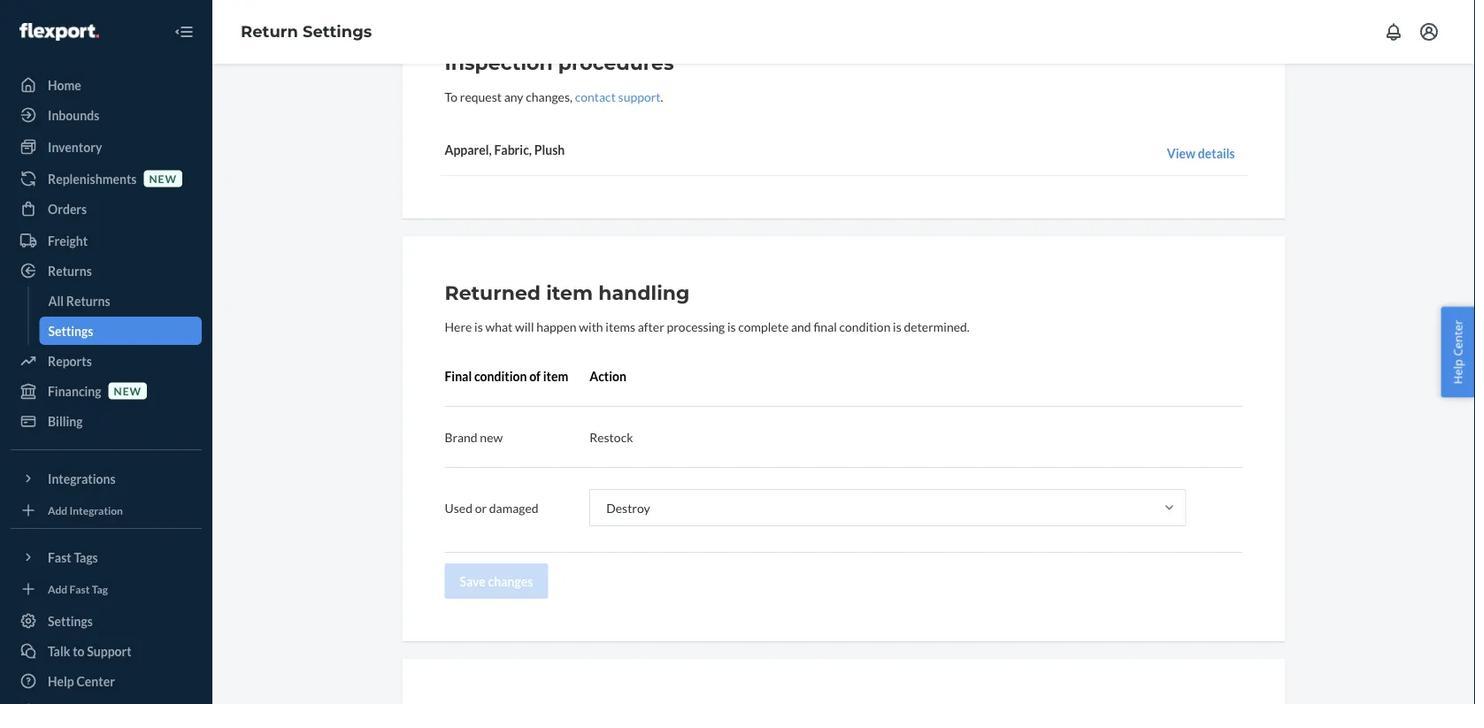 Task type: locate. For each thing, give the bounding box(es) containing it.
tags
[[74, 550, 98, 565]]

settings up reports
[[48, 324, 93, 339]]

0 horizontal spatial condition
[[474, 369, 527, 384]]

1 vertical spatial fast
[[70, 583, 90, 596]]

1 add from the top
[[48, 504, 67, 517]]

is left "complete"
[[728, 319, 736, 334]]

inbounds
[[48, 108, 99, 123]]

view
[[1168, 146, 1196, 161]]

item up happen
[[546, 281, 593, 305]]

is left what on the left of page
[[475, 319, 483, 334]]

1 horizontal spatial condition
[[840, 319, 891, 334]]

happen
[[537, 319, 577, 334]]

returns link
[[11, 257, 202, 285]]

returns down freight
[[48, 263, 92, 278]]

add integration link
[[11, 500, 202, 521]]

inspection procedures
[[445, 51, 674, 75]]

0 horizontal spatial is
[[475, 319, 483, 334]]

help center link
[[11, 668, 202, 696]]

orders
[[48, 201, 87, 216]]

1 is from the left
[[475, 319, 483, 334]]

return settings
[[241, 22, 372, 41]]

fast
[[48, 550, 71, 565], [70, 583, 90, 596]]

1 vertical spatial settings link
[[11, 607, 202, 636]]

help center
[[1450, 320, 1466, 385], [48, 674, 115, 689]]

0 vertical spatial center
[[1450, 320, 1466, 356]]

add
[[48, 504, 67, 517], [48, 583, 67, 596]]

1 vertical spatial settings
[[48, 324, 93, 339]]

1 vertical spatial help
[[48, 674, 74, 689]]

after
[[638, 319, 665, 334]]

settings link
[[39, 317, 202, 345], [11, 607, 202, 636]]

save changes
[[460, 574, 533, 589]]

fast left tag
[[70, 583, 90, 596]]

2 horizontal spatial is
[[893, 319, 902, 334]]

view details
[[1168, 146, 1236, 161]]

2 horizontal spatial new
[[480, 430, 503, 445]]

1 horizontal spatial new
[[149, 172, 177, 185]]

items
[[606, 319, 636, 334]]

new up orders link
[[149, 172, 177, 185]]

to request any changes, contact support .
[[445, 89, 664, 104]]

save
[[460, 574, 486, 589]]

condition right the "final"
[[840, 319, 891, 334]]

used
[[445, 501, 473, 516]]

1 vertical spatial item
[[543, 369, 569, 384]]

0 vertical spatial settings
[[303, 22, 372, 41]]

apparel, fabric, plush
[[445, 142, 565, 157]]

add integration
[[48, 504, 123, 517]]

financing
[[48, 384, 101, 399]]

2 add from the top
[[48, 583, 67, 596]]

orders link
[[11, 195, 202, 223]]

1 vertical spatial returns
[[66, 293, 110, 309]]

procedures
[[559, 51, 674, 75]]

0 horizontal spatial help center
[[48, 674, 115, 689]]

inventory link
[[11, 133, 202, 161]]

settings link up talk to support button
[[11, 607, 202, 636]]

center
[[1450, 320, 1466, 356], [77, 674, 115, 689]]

fast tags button
[[11, 544, 202, 572]]

settings link down all returns link
[[39, 317, 202, 345]]

settings
[[303, 22, 372, 41], [48, 324, 93, 339], [48, 614, 93, 629]]

0 vertical spatial add
[[48, 504, 67, 517]]

0 vertical spatial help
[[1450, 359, 1466, 385]]

action
[[590, 369, 627, 384]]

help
[[1450, 359, 1466, 385], [48, 674, 74, 689]]

1 vertical spatial new
[[114, 385, 142, 397]]

talk to support button
[[11, 637, 202, 666]]

condition
[[840, 319, 891, 334], [474, 369, 527, 384]]

or
[[475, 501, 487, 516]]

settings right return
[[303, 22, 372, 41]]

1 horizontal spatial center
[[1450, 320, 1466, 356]]

inspection
[[445, 51, 553, 75]]

final
[[814, 319, 837, 334]]

help center inside help center link
[[48, 674, 115, 689]]

settings up to
[[48, 614, 93, 629]]

0 vertical spatial new
[[149, 172, 177, 185]]

1 vertical spatial help center
[[48, 674, 115, 689]]

new right brand
[[480, 430, 503, 445]]

0 horizontal spatial new
[[114, 385, 142, 397]]

freight link
[[11, 227, 202, 255]]

support
[[87, 644, 132, 659]]

what
[[486, 319, 513, 334]]

0 vertical spatial help center
[[1450, 320, 1466, 385]]

0 vertical spatial fast
[[48, 550, 71, 565]]

1 horizontal spatial help center
[[1450, 320, 1466, 385]]

fast left tags
[[48, 550, 71, 565]]

inbounds link
[[11, 101, 202, 129]]

add left integration
[[48, 504, 67, 517]]

0 vertical spatial condition
[[840, 319, 891, 334]]

1 horizontal spatial help
[[1450, 359, 1466, 385]]

is
[[475, 319, 483, 334], [728, 319, 736, 334], [893, 319, 902, 334]]

condition left the of
[[474, 369, 527, 384]]

changes
[[488, 574, 533, 589]]

add down fast tags
[[48, 583, 67, 596]]

is left determined. in the right of the page
[[893, 319, 902, 334]]

item
[[546, 281, 593, 305], [543, 369, 569, 384]]

to
[[445, 89, 458, 104]]

brand new
[[445, 430, 503, 445]]

integration
[[70, 504, 123, 517]]

apparel,
[[445, 142, 492, 157]]

new
[[149, 172, 177, 185], [114, 385, 142, 397], [480, 430, 503, 445]]

0 horizontal spatial center
[[77, 674, 115, 689]]

return
[[241, 22, 298, 41]]

1 vertical spatial center
[[77, 674, 115, 689]]

0 horizontal spatial help
[[48, 674, 74, 689]]

center inside button
[[1450, 320, 1466, 356]]

item right the of
[[543, 369, 569, 384]]

returns right 'all'
[[66, 293, 110, 309]]

1 horizontal spatial is
[[728, 319, 736, 334]]

will
[[515, 319, 534, 334]]

changes,
[[526, 89, 573, 104]]

0 vertical spatial item
[[546, 281, 593, 305]]

returns
[[48, 263, 92, 278], [66, 293, 110, 309]]

fabric,
[[494, 142, 532, 157]]

new down 'reports' link
[[114, 385, 142, 397]]

0 vertical spatial returns
[[48, 263, 92, 278]]

request
[[460, 89, 502, 104]]

contact
[[575, 89, 616, 104]]

complete
[[739, 319, 789, 334]]

1 vertical spatial add
[[48, 583, 67, 596]]

integrations
[[48, 471, 116, 486]]



Task type: describe. For each thing, give the bounding box(es) containing it.
plush
[[534, 142, 565, 157]]

used or damaged
[[445, 501, 539, 516]]

here is what will happen with items after processing is complete and final condition is determined.
[[445, 319, 970, 334]]

final
[[445, 369, 472, 384]]

restock
[[590, 430, 633, 445]]

returned
[[445, 281, 541, 305]]

close navigation image
[[174, 21, 195, 42]]

fast inside dropdown button
[[48, 550, 71, 565]]

to
[[73, 644, 85, 659]]

with
[[579, 319, 603, 334]]

fast tags
[[48, 550, 98, 565]]

.
[[661, 89, 664, 104]]

freight
[[48, 233, 88, 248]]

2 vertical spatial settings
[[48, 614, 93, 629]]

reports link
[[11, 347, 202, 375]]

home link
[[11, 71, 202, 99]]

flexport logo image
[[19, 23, 99, 41]]

home
[[48, 77, 81, 93]]

add for add integration
[[48, 504, 67, 517]]

tag
[[92, 583, 108, 596]]

handling
[[599, 281, 690, 305]]

help inside button
[[1450, 359, 1466, 385]]

billing link
[[11, 407, 202, 436]]

all
[[48, 293, 64, 309]]

final condition of item
[[445, 369, 569, 384]]

inventory
[[48, 139, 102, 154]]

destroy
[[607, 501, 651, 516]]

new for financing
[[114, 385, 142, 397]]

0 vertical spatial settings link
[[39, 317, 202, 345]]

processing
[[667, 319, 725, 334]]

open notifications image
[[1384, 21, 1405, 42]]

new for replenishments
[[149, 172, 177, 185]]

here
[[445, 319, 472, 334]]

replenishments
[[48, 171, 137, 186]]

save changes button
[[445, 564, 548, 599]]

determined.
[[904, 319, 970, 334]]

and
[[791, 319, 812, 334]]

all returns link
[[39, 287, 202, 315]]

1 vertical spatial condition
[[474, 369, 527, 384]]

add fast tag link
[[11, 579, 202, 600]]

talk to support
[[48, 644, 132, 659]]

open account menu image
[[1419, 21, 1440, 42]]

of
[[530, 369, 541, 384]]

integrations button
[[11, 465, 202, 493]]

3 is from the left
[[893, 319, 902, 334]]

details
[[1199, 146, 1236, 161]]

return settings link
[[241, 22, 372, 41]]

brand
[[445, 430, 478, 445]]

contact support link
[[575, 89, 661, 104]]

all returns
[[48, 293, 110, 309]]

support
[[618, 89, 661, 104]]

view details button
[[1168, 144, 1236, 162]]

billing
[[48, 414, 83, 429]]

reports
[[48, 354, 92, 369]]

any
[[504, 89, 524, 104]]

talk
[[48, 644, 70, 659]]

help center inside help center button
[[1450, 320, 1466, 385]]

damaged
[[489, 501, 539, 516]]

help center button
[[1442, 307, 1476, 398]]

2 is from the left
[[728, 319, 736, 334]]

add for add fast tag
[[48, 583, 67, 596]]

returned item handling
[[445, 281, 690, 305]]

add fast tag
[[48, 583, 108, 596]]

2 vertical spatial new
[[480, 430, 503, 445]]



Task type: vqa. For each thing, say whether or not it's contained in the screenshot.
"what"
yes



